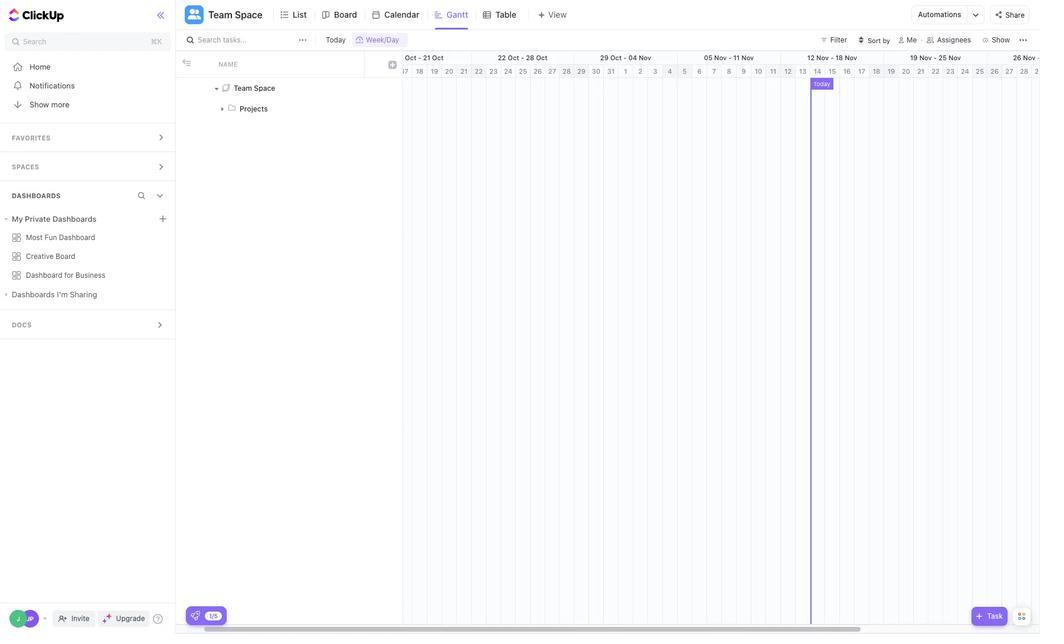 Task type: locate. For each thing, give the bounding box(es) containing it.
27 element
[[545, 65, 560, 78], [1002, 65, 1017, 78]]

1 vertical spatial 12
[[784, 67, 792, 75]]

21
[[423, 54, 430, 61], [460, 67, 468, 75], [917, 67, 924, 75]]

25 element
[[516, 65, 531, 78], [973, 65, 988, 78]]

tasks...
[[223, 35, 247, 44]]

nov right 04
[[639, 54, 651, 61]]

0 horizontal spatial 20
[[445, 67, 453, 75]]

5 oct from the left
[[610, 54, 622, 61]]

1 20 from the left
[[445, 67, 453, 75]]

nov up 16
[[845, 54, 857, 61]]

1 horizontal spatial 19
[[888, 67, 895, 75]]

0 horizontal spatial 17 element
[[398, 65, 413, 78]]

- for 28
[[521, 54, 524, 61]]

2 17 from the left
[[858, 67, 865, 75]]

26 element
[[531, 65, 545, 78], [988, 65, 1002, 78]]

today down 14 element
[[813, 80, 830, 87]]

tree grid
[[176, 51, 403, 625]]

1 - from the left
[[418, 54, 421, 61]]

28 left the 30
[[562, 67, 571, 75]]

search inside sidebar navigation
[[23, 37, 46, 46]]

20 element down 15 oct - 21 oct element
[[442, 65, 457, 78]]

6 - from the left
[[934, 54, 937, 61]]

23 element down 19 nov - 25 nov element
[[943, 65, 958, 78]]

list link
[[293, 0, 312, 30]]

12 right 11 element
[[784, 67, 792, 75]]

18 up '15' 'element'
[[836, 54, 843, 61]]

25 down 22 oct - 28 oct element
[[519, 67, 527, 75]]

24 down 19 nov - 25 nov element
[[961, 67, 969, 75]]

1 horizontal spatial 18 element
[[869, 65, 884, 78]]

space up projects
[[254, 84, 275, 92]]

25 element down show dropdown button
[[973, 65, 988, 78]]

1 horizontal spatial 20 element
[[899, 65, 914, 78]]

1 horizontal spatial 27
[[1005, 67, 1013, 75]]

15 down calendar link
[[396, 54, 403, 61]]

1 horizontal spatial 25 element
[[973, 65, 988, 78]]

26 for second 26 'element' from the right
[[534, 67, 542, 75]]

28 element down 26 nov -
[[1017, 65, 1032, 78]]

19 down by
[[888, 67, 895, 75]]

1 horizontal spatial 15
[[829, 67, 836, 75]]

24 down 22 oct - 28 oct
[[504, 67, 512, 75]]

8
[[727, 67, 731, 75]]

19 down 15 oct - 21 oct element
[[431, 67, 438, 75]]

2 21 element from the left
[[914, 65, 929, 78]]

1 horizontal spatial 21
[[460, 67, 468, 75]]

0 vertical spatial show
[[992, 35, 1010, 44]]

team inside button
[[208, 9, 232, 20]]

team space up projects
[[234, 84, 275, 92]]

19
[[910, 54, 918, 61], [431, 67, 438, 75], [888, 67, 895, 75]]

26 element down 26 nov - 02 dec element
[[988, 65, 1002, 78]]

dashboards
[[52, 214, 96, 224]]

dashboards up private
[[12, 192, 61, 200]]

24
[[504, 67, 512, 75], [961, 67, 969, 75]]

17 element down 15 oct - 21 oct
[[398, 65, 413, 78]]

 image
[[182, 58, 190, 67]]

28 element left the 30
[[560, 65, 574, 78]]

17 element
[[398, 65, 413, 78], [855, 65, 869, 78]]

28 down 26 nov -
[[1020, 67, 1028, 75]]

1 horizontal spatial 25
[[939, 54, 947, 61]]

2 28 element from the left
[[1017, 65, 1032, 78]]

team space - 0.00% row
[[176, 78, 403, 99]]

1 23 element from the left
[[486, 65, 501, 78]]

space up the search tasks... text field
[[235, 9, 263, 20]]

24 element
[[501, 65, 516, 78], [958, 65, 973, 78]]

20 element
[[442, 65, 457, 78], [899, 65, 914, 78]]

onboarding checklist button element
[[191, 612, 200, 621]]

0 horizontal spatial 25
[[519, 67, 527, 75]]

0 vertical spatial dashboards
[[12, 192, 61, 200]]

-
[[418, 54, 421, 61], [521, 54, 524, 61], [623, 54, 627, 61], [728, 54, 732, 61], [831, 54, 834, 61], [934, 54, 937, 61], [1037, 54, 1040, 61]]

1 horizontal spatial 28
[[562, 67, 571, 75]]

12
[[807, 54, 815, 61], [784, 67, 792, 75]]

24 element down 22 oct - 28 oct
[[501, 65, 516, 78]]

22 down 22 oct - 28 oct element
[[475, 67, 483, 75]]

docs
[[12, 321, 32, 329]]

1
[[624, 67, 627, 75]]

1 horizontal spatial 29 element
[[1032, 65, 1040, 78]]

1 22 element from the left
[[472, 65, 486, 78]]

0 horizontal spatial 26 element
[[531, 65, 545, 78]]

favorites button
[[0, 123, 176, 152]]

2 horizontal spatial 25
[[976, 67, 984, 75]]

1 horizontal spatial 22
[[498, 54, 506, 61]]

team space up tasks...
[[208, 9, 263, 20]]

18 element right 16 element
[[869, 65, 884, 78]]

1 vertical spatial 11
[[770, 67, 776, 75]]

25
[[939, 54, 947, 61], [519, 67, 527, 75], [976, 67, 984, 75]]

1 vertical spatial space
[[254, 84, 275, 92]]

0 horizontal spatial 22 element
[[472, 65, 486, 78]]

1 vertical spatial team space
[[234, 84, 275, 92]]

2 column header from the left
[[194, 51, 211, 77]]

1 vertical spatial board
[[56, 252, 75, 261]]

dashboards
[[12, 192, 61, 200], [12, 290, 55, 299]]

1 horizontal spatial search
[[198, 35, 221, 44]]

16
[[843, 67, 851, 75]]

0 horizontal spatial 19 element
[[427, 65, 442, 78]]

12 element
[[781, 65, 796, 78]]

oct for 29
[[610, 54, 622, 61]]

0 vertical spatial 12
[[807, 54, 815, 61]]

1 horizontal spatial show
[[992, 35, 1010, 44]]

nov down assignees
[[949, 54, 961, 61]]

1 vertical spatial dashboards
[[12, 290, 55, 299]]

user group image
[[188, 9, 201, 19]]

private
[[25, 214, 50, 224]]

29 element down 26 nov -
[[1032, 65, 1040, 78]]

1 horizontal spatial 24
[[961, 67, 969, 75]]

0 vertical spatial board
[[334, 9, 357, 19]]

1 horizontal spatial 22 element
[[929, 65, 943, 78]]

automations button
[[912, 6, 967, 24]]

 image
[[388, 61, 397, 69]]

20 element down "me" button
[[899, 65, 914, 78]]

22 down table link at top
[[498, 54, 506, 61]]

20
[[445, 67, 453, 75], [902, 67, 910, 75]]

0 horizontal spatial board
[[56, 252, 75, 261]]

1 horizontal spatial 19 element
[[884, 65, 899, 78]]

nov down "me" button
[[919, 54, 932, 61]]

0 vertical spatial 11
[[733, 54, 740, 61]]

1 vertical spatial 15
[[829, 67, 836, 75]]

25 element down 22 oct - 28 oct element
[[516, 65, 531, 78]]

21 element down 15 oct - 21 oct element
[[457, 65, 472, 78]]

4 - from the left
[[728, 54, 732, 61]]

team space button
[[204, 2, 263, 28]]

0 vertical spatial team space
[[208, 9, 263, 20]]

26 element down 22 oct - 28 oct element
[[531, 65, 545, 78]]

today down board link
[[326, 35, 346, 44]]

sort by button
[[854, 33, 894, 47]]

4
[[668, 67, 672, 75]]

0 vertical spatial dashboard
[[59, 233, 95, 242]]

board up 'today' "button"
[[334, 9, 357, 19]]

21 element down 19 nov - 25 nov
[[914, 65, 929, 78]]

2 - from the left
[[521, 54, 524, 61]]

5
[[683, 67, 687, 75]]

19 inside 19 nov - 25 nov element
[[910, 54, 918, 61]]

row group containing team space
[[176, 78, 403, 625]]

19 element down 15 oct - 21 oct element
[[427, 65, 442, 78]]

search left tasks...
[[198, 35, 221, 44]]

dashboards for dashboards
[[12, 192, 61, 200]]

13 element
[[796, 65, 810, 78]]

show inside sidebar navigation
[[30, 99, 49, 109]]

2 oct from the left
[[432, 54, 444, 61]]

1 horizontal spatial 28 element
[[1017, 65, 1032, 78]]

2 23 from the left
[[946, 67, 954, 75]]

board up dashboard for business
[[56, 252, 75, 261]]

filter
[[830, 35, 847, 44]]

0 horizontal spatial 24
[[504, 67, 512, 75]]

2 22 element from the left
[[929, 65, 943, 78]]

0 horizontal spatial 28 element
[[560, 65, 574, 78]]

22
[[498, 54, 506, 61], [475, 67, 483, 75], [932, 67, 940, 75]]

0 horizontal spatial 23 element
[[486, 65, 501, 78]]

dashboard for business
[[26, 271, 105, 280]]

1 vertical spatial dashboard
[[26, 271, 62, 280]]

28 for first 28 'element'
[[562, 67, 571, 75]]

1 horizontal spatial 20
[[902, 67, 910, 75]]

1 horizontal spatial 24 element
[[958, 65, 973, 78]]

26 down show dropdown button
[[1013, 54, 1021, 61]]

team space cell
[[211, 78, 365, 99]]

team
[[208, 9, 232, 20], [234, 84, 252, 92]]

22 element
[[472, 65, 486, 78], [929, 65, 943, 78]]

19 element down by
[[884, 65, 899, 78]]

share button
[[991, 5, 1029, 24]]

1 horizontal spatial 23
[[946, 67, 954, 75]]

i'm
[[57, 290, 68, 299]]

creative board link
[[0, 247, 176, 266]]

29 element left the 30
[[574, 65, 589, 78]]

7 - from the left
[[1037, 54, 1040, 61]]

31
[[607, 67, 615, 75]]

18 right 16 element
[[873, 67, 880, 75]]

most fun dashboard
[[26, 233, 95, 242]]

onboarding checklist button image
[[191, 612, 200, 621]]

25 for 1st 25 'element' from the left
[[519, 67, 527, 75]]

nov down share
[[1023, 54, 1036, 61]]

17
[[401, 67, 408, 75], [858, 67, 865, 75]]

12 inside "element"
[[807, 54, 815, 61]]

 image inside column header
[[388, 61, 397, 69]]

17 right 16 element
[[858, 67, 865, 75]]

1 horizontal spatial 17
[[858, 67, 865, 75]]

search up home
[[23, 37, 46, 46]]

2 nov from the left
[[714, 54, 727, 61]]

13
[[799, 67, 806, 75]]

18 element
[[413, 65, 427, 78], [869, 65, 884, 78]]

1 horizontal spatial 23 element
[[943, 65, 958, 78]]

today
[[326, 35, 346, 44], [813, 80, 830, 87]]

4 nov from the left
[[816, 54, 829, 61]]

0 vertical spatial team
[[208, 9, 232, 20]]

team up search tasks...
[[208, 9, 232, 20]]

29 up 31
[[600, 54, 609, 61]]

1 horizontal spatial today
[[813, 80, 830, 87]]

oct for 15
[[405, 54, 416, 61]]

26 down 26 nov - 02 dec element
[[990, 67, 999, 75]]

25 down assignees button
[[939, 54, 947, 61]]

0 horizontal spatial show
[[30, 99, 49, 109]]

17 for 2nd 17 element from the left
[[858, 67, 865, 75]]

23 element down 22 oct - 28 oct
[[486, 65, 501, 78]]

nov right 05
[[714, 54, 727, 61]]

28 down view 'dropdown button'
[[526, 54, 534, 61]]

0 horizontal spatial 17
[[401, 67, 408, 75]]

15 oct - 21 oct
[[396, 54, 444, 61]]

2 horizontal spatial 18
[[873, 67, 880, 75]]

29 down 26 nov -
[[1035, 67, 1040, 75]]

task
[[987, 612, 1003, 621]]

2 horizontal spatial 26
[[1013, 54, 1021, 61]]

29
[[600, 54, 609, 61], [577, 67, 586, 75], [1035, 67, 1040, 75]]

1/5
[[209, 612, 218, 619]]

dashboards i'm sharing
[[12, 290, 97, 299]]

2 20 element from the left
[[899, 65, 914, 78]]

 image inside column header
[[182, 58, 190, 67]]

22 oct - 28 oct element
[[472, 51, 574, 64]]

2 20 from the left
[[902, 67, 910, 75]]

1 24 element from the left
[[501, 65, 516, 78]]

29 left the 30
[[577, 67, 586, 75]]

by
[[883, 36, 890, 44]]

projects - 0.00% row
[[176, 99, 403, 119]]

17 element right 16
[[855, 65, 869, 78]]

2 23 element from the left
[[943, 65, 958, 78]]

05 nov - 11 nov element
[[678, 51, 781, 64]]

1 vertical spatial today
[[813, 80, 830, 87]]

15 inside 'element'
[[829, 67, 836, 75]]

0 horizontal spatial 21
[[423, 54, 430, 61]]

team space inside button
[[208, 9, 263, 20]]

26 nov - 02 dec element
[[988, 51, 1040, 64]]

dashboards left i'm
[[12, 290, 55, 299]]

3 nov from the left
[[742, 54, 754, 61]]

gantt link
[[447, 0, 473, 30]]

3 - from the left
[[623, 54, 627, 61]]

0 horizontal spatial team
[[208, 9, 232, 20]]

nov up 14
[[816, 54, 829, 61]]

1 dashboards from the top
[[12, 192, 61, 200]]

0 horizontal spatial 23
[[489, 67, 498, 75]]

19 element
[[427, 65, 442, 78], [884, 65, 899, 78]]

1 24 from the left
[[504, 67, 512, 75]]

oct
[[405, 54, 416, 61], [432, 54, 444, 61], [508, 54, 519, 61], [536, 54, 547, 61], [610, 54, 622, 61]]

1 horizontal spatial 29
[[600, 54, 609, 61]]

dashboard down creative on the top left of the page
[[26, 271, 62, 280]]

3 oct from the left
[[508, 54, 519, 61]]

23 down 22 oct - 28 oct element
[[489, 67, 498, 75]]

0 horizontal spatial 24 element
[[501, 65, 516, 78]]

21 down 15 oct - 21 oct element
[[460, 67, 468, 75]]

team up projects
[[234, 84, 252, 92]]

21 down 19 nov - 25 nov
[[917, 67, 924, 75]]

12 nov - 18 nov element
[[781, 51, 884, 64]]

0 horizontal spatial 29 element
[[574, 65, 589, 78]]

18 element down 15 oct - 21 oct element
[[413, 65, 427, 78]]

0 horizontal spatial 18
[[416, 67, 423, 75]]

5 - from the left
[[831, 54, 834, 61]]

assignees button
[[922, 33, 976, 47]]

30 element
[[589, 65, 604, 78]]

2 horizontal spatial 19
[[910, 54, 918, 61]]

sharing
[[70, 290, 97, 299]]

22 element down 22 oct - 28 oct element
[[472, 65, 486, 78]]

15 down 12 nov - 18 nov "element"
[[829, 67, 836, 75]]

0 horizontal spatial 27
[[548, 67, 556, 75]]

26 down 22 oct - 28 oct element
[[534, 67, 542, 75]]

27 down 22 oct - 28 oct element
[[548, 67, 556, 75]]

1 column header from the left
[[176, 51, 194, 77]]

- for 18
[[831, 54, 834, 61]]

show up 26 nov - 02 dec element
[[992, 35, 1010, 44]]

27 element down 22 oct - 28 oct element
[[545, 65, 560, 78]]

15 for 15 oct - 21 oct
[[396, 54, 403, 61]]

24 for 2nd 24 element from left
[[961, 67, 969, 75]]

my
[[12, 214, 23, 224]]

29 inside 29 oct - 04 nov "element"
[[600, 54, 609, 61]]

20 down "me" button
[[902, 67, 910, 75]]

0 horizontal spatial 15
[[396, 54, 403, 61]]

0 horizontal spatial today
[[326, 35, 346, 44]]

0 horizontal spatial 20 element
[[442, 65, 457, 78]]

2 horizontal spatial 21
[[917, 67, 924, 75]]

29 element
[[574, 65, 589, 78], [1032, 65, 1040, 78]]

23 down 19 nov - 25 nov element
[[946, 67, 954, 75]]

22 element down 19 nov - 25 nov element
[[929, 65, 943, 78]]

2 29 element from the left
[[1032, 65, 1040, 78]]

3
[[653, 67, 657, 75]]

1 horizontal spatial 27 element
[[1002, 65, 1017, 78]]

10 element
[[751, 65, 766, 78]]

invite
[[71, 614, 89, 623]]

1 23 from the left
[[489, 67, 498, 75]]

row group
[[176, 78, 403, 625]]

1 vertical spatial team
[[234, 84, 252, 92]]

1 oct from the left
[[405, 54, 416, 61]]

0 horizontal spatial 18 element
[[413, 65, 427, 78]]

28
[[526, 54, 534, 61], [562, 67, 571, 75], [1020, 67, 1028, 75]]

2 26 element from the left
[[988, 65, 1002, 78]]

1 horizontal spatial 11
[[770, 67, 776, 75]]

04
[[628, 54, 637, 61]]

26 inside 26 nov - 02 dec element
[[1013, 54, 1021, 61]]

0 horizontal spatial 11
[[733, 54, 740, 61]]

2 24 from the left
[[961, 67, 969, 75]]

dashboard down dashboards
[[59, 233, 95, 242]]

2 25 element from the left
[[973, 65, 988, 78]]

1 nov from the left
[[639, 54, 651, 61]]

1 horizontal spatial 18
[[836, 54, 843, 61]]

0 vertical spatial 15
[[396, 54, 403, 61]]

29 oct - 04 nov element
[[574, 51, 678, 64]]

1 17 from the left
[[401, 67, 408, 75]]

show more
[[30, 99, 69, 109]]

list
[[293, 9, 307, 19]]

board link
[[334, 0, 362, 30]]

14
[[814, 67, 821, 75]]

17 down 15 oct - 21 oct
[[401, 67, 408, 75]]

19 nov - 25 nov element
[[884, 51, 988, 64]]

2 27 from the left
[[1005, 67, 1013, 75]]

05 nov - 11 nov
[[704, 54, 754, 61]]

2 horizontal spatial 28
[[1020, 67, 1028, 75]]

10
[[755, 67, 762, 75]]

23 for 1st 23 element from left
[[489, 67, 498, 75]]

name column header
[[211, 51, 365, 77]]

4 column header from the left
[[382, 51, 403, 77]]

28 element
[[560, 65, 574, 78], [1017, 65, 1032, 78]]

1 vertical spatial show
[[30, 99, 49, 109]]

1 horizontal spatial 21 element
[[914, 65, 929, 78]]

27 element down 26 nov - 02 dec element
[[1002, 65, 1017, 78]]

0 horizontal spatial 12
[[784, 67, 792, 75]]

1 horizontal spatial team
[[234, 84, 252, 92]]

dashboard
[[59, 233, 95, 242], [26, 271, 62, 280]]

1 horizontal spatial 12
[[807, 54, 815, 61]]

15
[[396, 54, 403, 61], [829, 67, 836, 75]]

23 element
[[486, 65, 501, 78], [943, 65, 958, 78]]

0 vertical spatial today
[[326, 35, 346, 44]]

21 element
[[457, 65, 472, 78], [914, 65, 929, 78]]

20 down 15 oct - 21 oct element
[[445, 67, 453, 75]]

2 horizontal spatial 29
[[1035, 67, 1040, 75]]

0 horizontal spatial 26
[[534, 67, 542, 75]]

12 up 14
[[807, 54, 815, 61]]

1 horizontal spatial 26 element
[[988, 65, 1002, 78]]

1 horizontal spatial 17 element
[[855, 65, 869, 78]]

space inside team space button
[[235, 9, 263, 20]]

22 down 19 nov - 25 nov element
[[932, 67, 940, 75]]

18 down 15 oct - 21 oct element
[[416, 67, 423, 75]]

25 down show dropdown button
[[976, 67, 984, 75]]

0 horizontal spatial 29
[[577, 67, 586, 75]]

0 vertical spatial space
[[235, 9, 263, 20]]

- for 11
[[728, 54, 732, 61]]

1 horizontal spatial board
[[334, 9, 357, 19]]

0 horizontal spatial 22
[[475, 67, 483, 75]]

show left more
[[30, 99, 49, 109]]

0 horizontal spatial 21 element
[[457, 65, 472, 78]]

search
[[198, 35, 221, 44], [23, 37, 46, 46]]

21 down calendar link
[[423, 54, 430, 61]]

column header
[[176, 51, 194, 77], [194, 51, 211, 77], [365, 51, 382, 77], [382, 51, 403, 77]]

calendar
[[384, 9, 419, 19]]

show for show more
[[30, 99, 49, 109]]

oct inside 29 oct - 04 nov "element"
[[610, 54, 622, 61]]

show inside dropdown button
[[992, 35, 1010, 44]]

nov
[[639, 54, 651, 61], [714, 54, 727, 61], [742, 54, 754, 61], [816, 54, 829, 61], [845, 54, 857, 61], [919, 54, 932, 61], [949, 54, 961, 61], [1023, 54, 1036, 61]]

sparkle svg 1 image
[[106, 614, 112, 620]]

20 for first 20 element from the right
[[902, 67, 910, 75]]

1 horizontal spatial 26
[[990, 67, 999, 75]]

24 for 2nd 24 element from the right
[[504, 67, 512, 75]]

⌘k
[[151, 37, 162, 46]]

2 dashboards from the top
[[12, 290, 55, 299]]

0 horizontal spatial search
[[23, 37, 46, 46]]

creative board
[[26, 252, 75, 261]]

name row
[[176, 51, 403, 78]]

20 for 1st 20 element
[[445, 67, 453, 75]]

nov up 9
[[742, 54, 754, 61]]

today inside "button"
[[326, 35, 346, 44]]

24 element down 19 nov - 25 nov element
[[958, 65, 973, 78]]

0 horizontal spatial 27 element
[[545, 65, 560, 78]]

sparkle svg 2 image
[[102, 619, 107, 624]]

1 28 element from the left
[[560, 65, 574, 78]]

15 oct - 21 oct element
[[368, 51, 472, 64]]

18
[[836, 54, 843, 61], [416, 67, 423, 75], [873, 67, 880, 75]]

19 down me
[[910, 54, 918, 61]]

team space
[[208, 9, 263, 20], [234, 84, 275, 92]]

0 horizontal spatial 25 element
[[516, 65, 531, 78]]

27 down 26 nov - 02 dec element
[[1005, 67, 1013, 75]]

19 nov - 25 nov
[[910, 54, 961, 61]]



Task type: describe. For each thing, give the bounding box(es) containing it.
sort by
[[868, 36, 890, 44]]

assignees
[[937, 35, 971, 44]]

29 for first 29 element from the right
[[1035, 67, 1040, 75]]

29 for 29 oct - 04 nov
[[600, 54, 609, 61]]

0 horizontal spatial 19
[[431, 67, 438, 75]]

5 nov from the left
[[845, 54, 857, 61]]

oct for 22
[[508, 54, 519, 61]]

name
[[218, 60, 238, 68]]

1 29 element from the left
[[574, 65, 589, 78]]

16 element
[[840, 65, 855, 78]]

12 for 12 nov - 18 nov
[[807, 54, 815, 61]]

Search tasks... text field
[[198, 32, 296, 48]]

3 column header from the left
[[365, 51, 382, 77]]

dashboard inside 'dashboard for business' link
[[26, 271, 62, 280]]

share
[[1005, 10, 1025, 19]]

1 27 from the left
[[548, 67, 556, 75]]

filter button
[[816, 33, 852, 47]]

notifications
[[30, 81, 75, 90]]

18 for second the 18 element from the left
[[873, 67, 880, 75]]

me button
[[894, 33, 922, 47]]

view
[[548, 9, 567, 19]]

6
[[697, 67, 702, 75]]

notifications link
[[0, 76, 176, 95]]

dashboard inside most fun dashboard link
[[59, 233, 95, 242]]

projects cell
[[211, 99, 365, 119]]

05
[[704, 54, 712, 61]]

business
[[76, 271, 105, 280]]

26 for 26 nov -
[[1013, 54, 1021, 61]]

team inside cell
[[234, 84, 252, 92]]

most fun dashboard link
[[0, 228, 176, 247]]

view button
[[528, 7, 570, 22]]

1 18 element from the left
[[413, 65, 427, 78]]

my private dashboards
[[12, 214, 96, 224]]

space inside team space cell
[[254, 84, 275, 92]]

1 17 element from the left
[[398, 65, 413, 78]]

calendar link
[[384, 0, 424, 30]]

1 21 element from the left
[[457, 65, 472, 78]]

search for search tasks...
[[198, 35, 221, 44]]

sort
[[868, 36, 881, 44]]

2 18 element from the left
[[869, 65, 884, 78]]

j
[[17, 616, 20, 623]]

spaces
[[12, 163, 39, 171]]

upgrade link
[[98, 611, 150, 627]]

2 24 element from the left
[[958, 65, 973, 78]]

15 for 15
[[829, 67, 836, 75]]

6 nov from the left
[[919, 54, 932, 61]]

- for 25
[[934, 54, 937, 61]]

26 nov -
[[1013, 54, 1040, 61]]

29 oct - 04 nov
[[600, 54, 651, 61]]

29 for second 29 element from the right
[[577, 67, 586, 75]]

table link
[[495, 0, 521, 30]]

search tasks...
[[198, 35, 247, 44]]

21 for 2nd 21 'element' from right
[[460, 67, 468, 75]]

board inside sidebar navigation
[[56, 252, 75, 261]]

28 for 1st 28 'element' from the right
[[1020, 67, 1028, 75]]

2 horizontal spatial 22
[[932, 67, 940, 75]]

9
[[742, 67, 746, 75]]

14 element
[[810, 65, 825, 78]]

- for 04
[[623, 54, 627, 61]]

favorites
[[12, 134, 51, 142]]

automations
[[918, 10, 961, 19]]

most
[[26, 233, 43, 242]]

today button
[[322, 33, 349, 47]]

23 for second 23 element from left
[[946, 67, 954, 75]]

11 element
[[766, 65, 781, 78]]

gantt
[[447, 9, 468, 19]]

12 nov - 18 nov
[[807, 54, 857, 61]]

more
[[51, 99, 69, 109]]

2 17 element from the left
[[855, 65, 869, 78]]

0 horizontal spatial 28
[[526, 54, 534, 61]]

1 19 element from the left
[[427, 65, 442, 78]]

search for search
[[23, 37, 46, 46]]

jp
[[26, 616, 34, 623]]

me
[[907, 35, 917, 44]]

1 20 element from the left
[[442, 65, 457, 78]]

21 for first 21 'element' from the right
[[917, 67, 924, 75]]

4 oct from the left
[[536, 54, 547, 61]]

home
[[30, 62, 51, 71]]

30
[[592, 67, 600, 75]]

projects
[[240, 104, 268, 113]]

table
[[495, 9, 516, 19]]

7
[[712, 67, 716, 75]]

home link
[[0, 57, 176, 76]]

1 27 element from the left
[[545, 65, 560, 78]]

for
[[64, 271, 74, 280]]

- for 21
[[418, 54, 421, 61]]

17 for 1st 17 element
[[401, 67, 408, 75]]

31 element
[[604, 65, 619, 78]]

12 for 12
[[784, 67, 792, 75]]

15 element
[[825, 65, 840, 78]]

25 for 1st 25 'element' from right
[[976, 67, 984, 75]]

22 oct - 28 oct
[[498, 54, 547, 61]]

2
[[638, 67, 642, 75]]

show for show
[[992, 35, 1010, 44]]

team space inside cell
[[234, 84, 275, 92]]

26 for 1st 26 'element' from the right
[[990, 67, 999, 75]]

sidebar navigation
[[0, 0, 178, 635]]

upgrade
[[116, 614, 145, 623]]

fun
[[45, 233, 57, 242]]

tree grid containing team space
[[176, 51, 403, 625]]

1 25 element from the left
[[516, 65, 531, 78]]

8 nov from the left
[[1023, 54, 1036, 61]]

18 inside 12 nov - 18 nov "element"
[[836, 54, 843, 61]]

dashboard for business link
[[0, 266, 176, 285]]

18 for first the 18 element from left
[[416, 67, 423, 75]]

2 19 element from the left
[[884, 65, 899, 78]]

dashboards for dashboards i'm sharing
[[12, 290, 55, 299]]

1 26 element from the left
[[531, 65, 545, 78]]

show button
[[979, 33, 1014, 47]]

7 nov from the left
[[949, 54, 961, 61]]

2 27 element from the left
[[1002, 65, 1017, 78]]

creative
[[26, 252, 54, 261]]



Task type: vqa. For each thing, say whether or not it's contained in the screenshot.
ClickApps
no



